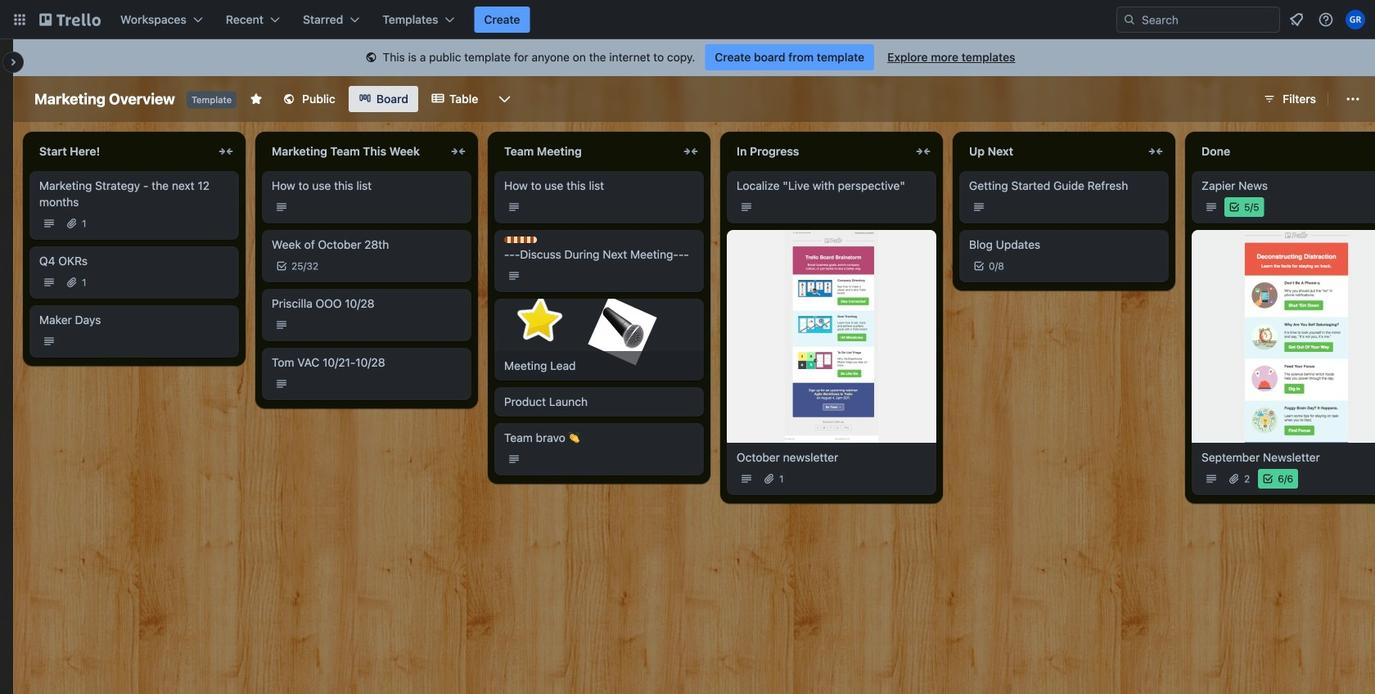 Task type: vqa. For each thing, say whether or not it's contained in the screenshot.
text field
yes



Task type: locate. For each thing, give the bounding box(es) containing it.
star or unstar board image
[[250, 93, 263, 106]]

collapse list image
[[449, 142, 468, 161], [1146, 142, 1166, 161]]

2 horizontal spatial collapse list image
[[914, 142, 933, 161]]

color: orange, title: none image
[[504, 237, 537, 243]]

greg robinson (gregrobinson96) image
[[1346, 10, 1366, 29]]

1 horizontal spatial collapse list image
[[1146, 142, 1166, 161]]

None text field
[[29, 138, 213, 165], [262, 138, 445, 165], [494, 138, 678, 165], [960, 138, 1143, 165], [1192, 138, 1375, 165], [29, 138, 213, 165], [262, 138, 445, 165], [494, 138, 678, 165], [960, 138, 1143, 165], [1192, 138, 1375, 165]]

back to home image
[[39, 7, 101, 33]]

3 collapse list image from the left
[[914, 142, 933, 161]]

0 horizontal spatial collapse list image
[[216, 142, 236, 161]]

0 horizontal spatial collapse list image
[[449, 142, 468, 161]]

Search field
[[1117, 7, 1280, 33]]

collapse list image
[[216, 142, 236, 161], [681, 142, 701, 161], [914, 142, 933, 161]]

2 collapse list image from the left
[[681, 142, 701, 161]]

1 horizontal spatial collapse list image
[[681, 142, 701, 161]]

2 collapse list image from the left
[[1146, 142, 1166, 161]]

open information menu image
[[1318, 11, 1334, 28]]

None text field
[[727, 138, 910, 165]]



Task type: describe. For each thing, give the bounding box(es) containing it.
customize views image
[[496, 91, 513, 107]]

1 collapse list image from the left
[[216, 142, 236, 161]]

0 notifications image
[[1287, 10, 1307, 29]]

sm image
[[363, 50, 379, 66]]

1 collapse list image from the left
[[449, 142, 468, 161]]

show menu image
[[1345, 91, 1361, 107]]

primary element
[[0, 0, 1375, 39]]

5736211a5d65d7a43e62b18e image
[[588, 296, 657, 366]]

search image
[[1123, 13, 1136, 26]]

Board name text field
[[26, 86, 183, 112]]

star image
[[512, 293, 568, 349]]



